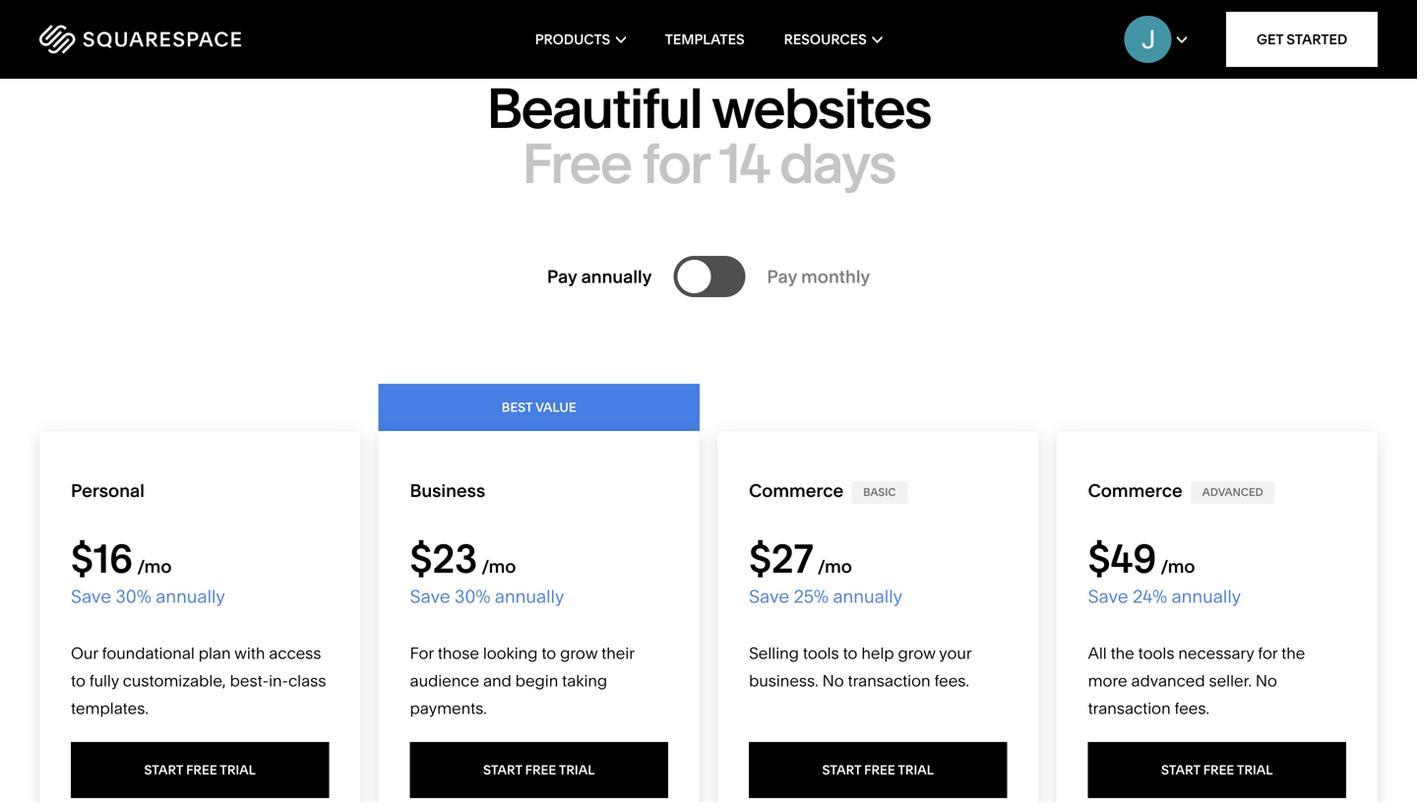 Task type: locate. For each thing, give the bounding box(es) containing it.
fees. down your
[[934, 671, 969, 690]]

30% down $23
[[455, 586, 490, 607]]

1 start from the left
[[144, 762, 183, 778]]

to
[[542, 644, 556, 663], [843, 644, 858, 663], [71, 671, 86, 690]]

4 free from the left
[[1203, 762, 1234, 778]]

2 horizontal spatial to
[[843, 644, 858, 663]]

1 /mo from the left
[[137, 556, 172, 577]]

1 the from the left
[[1111, 644, 1135, 663]]

customizable,
[[123, 671, 226, 690]]

30% inside $16 /mo save 30% annually
[[116, 586, 151, 607]]

personal
[[71, 480, 145, 502]]

commerce up $27 on the right of the page
[[749, 480, 844, 502]]

start for $23
[[483, 762, 522, 778]]

1 no from the left
[[822, 671, 844, 690]]

free for $49
[[1203, 762, 1234, 778]]

2 start from the left
[[483, 762, 522, 778]]

their
[[601, 644, 634, 663]]

to inside our foundational plan with access to fully customizable, best-in-class templates.
[[71, 671, 86, 690]]

access
[[269, 644, 321, 663]]

4 save from the left
[[1088, 586, 1129, 607]]

0 horizontal spatial the
[[1111, 644, 1135, 663]]

audience
[[410, 671, 479, 690]]

free
[[522, 129, 631, 197]]

24%
[[1133, 586, 1167, 607]]

1 horizontal spatial no
[[1256, 671, 1277, 690]]

$49 /mo save 24% annually
[[1088, 534, 1241, 607]]

squarespace logo link
[[39, 25, 307, 54]]

2 30% from the left
[[455, 586, 490, 607]]

pay
[[547, 266, 577, 287], [767, 266, 797, 287]]

grow inside for those looking to grow their audience and begin taking payments.
[[560, 644, 598, 663]]

30% down $16
[[116, 586, 151, 607]]

2 no from the left
[[1256, 671, 1277, 690]]

0 horizontal spatial commerce
[[749, 480, 844, 502]]

start free trial link for $23
[[410, 742, 668, 798]]

for
[[410, 644, 434, 663]]

1 horizontal spatial tools
[[1138, 644, 1175, 663]]

1 horizontal spatial commerce
[[1088, 480, 1183, 502]]

4 trial from the left
[[1237, 762, 1273, 778]]

30%
[[116, 586, 151, 607], [455, 586, 490, 607]]

annually inside $23 /mo save 30% annually
[[495, 586, 564, 607]]

all the tools necessary for the more advanced seller. no transaction fees.
[[1088, 644, 1305, 718]]

1 horizontal spatial to
[[542, 644, 556, 663]]

no
[[822, 671, 844, 690], [1256, 671, 1277, 690]]

3 start free trial from the left
[[822, 762, 934, 778]]

with
[[234, 644, 265, 663]]

4 start from the left
[[1161, 762, 1200, 778]]

1 vertical spatial transaction
[[1088, 699, 1171, 718]]

1 horizontal spatial transaction
[[1088, 699, 1171, 718]]

3 save from the left
[[749, 586, 790, 607]]

tools inside selling tools to help grow your business. no transaction fees.
[[803, 644, 839, 663]]

start free trial link for $49
[[1088, 742, 1346, 798]]

3 free from the left
[[864, 762, 895, 778]]

30% inside $23 /mo save 30% annually
[[455, 586, 490, 607]]

transaction down more
[[1088, 699, 1171, 718]]

to left the fully
[[71, 671, 86, 690]]

save down $49
[[1088, 586, 1129, 607]]

3 trial from the left
[[898, 762, 934, 778]]

templates
[[665, 31, 745, 48]]

1 start free trial from the left
[[144, 762, 256, 778]]

no right seller.
[[1256, 671, 1277, 690]]

fees. down advanced
[[1175, 699, 1210, 718]]

for left '14'
[[642, 129, 708, 197]]

all
[[1088, 644, 1107, 663]]

value
[[535, 400, 576, 415]]

beautiful
[[487, 74, 702, 142]]

2 start free trial link from the left
[[410, 742, 668, 798]]

$23 /mo save 30% annually
[[410, 534, 564, 607]]

transaction
[[848, 671, 931, 690], [1088, 699, 1171, 718]]

0 horizontal spatial pay
[[547, 266, 577, 287]]

1 trial from the left
[[220, 762, 256, 778]]

3 start from the left
[[822, 762, 861, 778]]

4 start free trial from the left
[[1161, 762, 1273, 778]]

3 /mo from the left
[[818, 556, 852, 577]]

trial for $27
[[898, 762, 934, 778]]

start for $16
[[144, 762, 183, 778]]

days
[[779, 129, 895, 197]]

/mo up 24% on the right
[[1161, 556, 1195, 577]]

/mo inside $49 /mo save 24% annually
[[1161, 556, 1195, 577]]

2 tools from the left
[[1138, 644, 1175, 663]]

start
[[144, 762, 183, 778], [483, 762, 522, 778], [822, 762, 861, 778], [1161, 762, 1200, 778]]

the right necessary
[[1282, 644, 1305, 663]]

4 /mo from the left
[[1161, 556, 1195, 577]]

grow left your
[[898, 644, 936, 663]]

trial
[[220, 762, 256, 778], [559, 762, 595, 778], [898, 762, 934, 778], [1237, 762, 1273, 778]]

1 horizontal spatial grow
[[898, 644, 936, 663]]

foundational
[[102, 644, 195, 663]]

start free trial link
[[71, 742, 329, 798], [410, 742, 668, 798], [749, 742, 1007, 798], [1088, 742, 1346, 798]]

1 horizontal spatial the
[[1282, 644, 1305, 663]]

trial for $16
[[220, 762, 256, 778]]

1 tools from the left
[[803, 644, 839, 663]]

beautiful websites
[[487, 74, 931, 142]]

tools up advanced
[[1138, 644, 1175, 663]]

commerce
[[749, 480, 844, 502], [1088, 480, 1183, 502]]

1 horizontal spatial fees.
[[1175, 699, 1210, 718]]

$16 /mo save 30% annually
[[71, 534, 225, 607]]

squarespace logo image
[[39, 25, 241, 54]]

fees.
[[934, 671, 969, 690], [1175, 699, 1210, 718]]

save inside $23 /mo save 30% annually
[[410, 586, 450, 607]]

start free trial for $27
[[822, 762, 934, 778]]

save inside $49 /mo save 24% annually
[[1088, 586, 1129, 607]]

save down $27 on the right of the page
[[749, 586, 790, 607]]

0 vertical spatial for
[[642, 129, 708, 197]]

2 commerce from the left
[[1088, 480, 1183, 502]]

business.
[[749, 671, 819, 690]]

2 save from the left
[[410, 586, 450, 607]]

save inside $27 /mo save 25% annually
[[749, 586, 790, 607]]

0 horizontal spatial fees.
[[934, 671, 969, 690]]

free for $27
[[864, 762, 895, 778]]

commerce up $49
[[1088, 480, 1183, 502]]

annually inside $49 /mo save 24% annually
[[1172, 586, 1241, 607]]

taking
[[562, 671, 607, 690]]

1 commerce from the left
[[749, 480, 844, 502]]

pay for pay annually
[[547, 266, 577, 287]]

1 vertical spatial for
[[1258, 644, 1278, 663]]

for right necessary
[[1258, 644, 1278, 663]]

save down $16
[[71, 586, 111, 607]]

$27
[[749, 534, 814, 583]]

free for 14 days
[[522, 129, 895, 197]]

grow up taking
[[560, 644, 598, 663]]

0 horizontal spatial tools
[[803, 644, 839, 663]]

1 grow from the left
[[560, 644, 598, 663]]

resources
[[784, 31, 867, 48]]

1 pay from the left
[[547, 266, 577, 287]]

templates link
[[665, 0, 745, 79]]

start free trial
[[144, 762, 256, 778], [483, 762, 595, 778], [822, 762, 934, 778], [1161, 762, 1273, 778]]

grow
[[560, 644, 598, 663], [898, 644, 936, 663]]

websites
[[712, 74, 931, 142]]

save
[[71, 586, 111, 607], [410, 586, 450, 607], [749, 586, 790, 607], [1088, 586, 1129, 607]]

transaction down help
[[848, 671, 931, 690]]

your
[[939, 644, 972, 663]]

more
[[1088, 671, 1128, 690]]

1 30% from the left
[[116, 586, 151, 607]]

help
[[862, 644, 894, 663]]

1 free from the left
[[186, 762, 217, 778]]

to up begin
[[542, 644, 556, 663]]

2 start free trial from the left
[[483, 762, 595, 778]]

for
[[642, 129, 708, 197], [1258, 644, 1278, 663]]

start free trial for $23
[[483, 762, 595, 778]]

2 trial from the left
[[559, 762, 595, 778]]

1 horizontal spatial 30%
[[455, 586, 490, 607]]

trial for $23
[[559, 762, 595, 778]]

for those looking to grow their audience and begin taking payments.
[[410, 644, 634, 718]]

25%
[[794, 586, 829, 607]]

/mo right $23
[[482, 556, 516, 577]]

transaction inside "all the tools necessary for the more advanced seller. no transaction fees."
[[1088, 699, 1171, 718]]

grow inside selling tools to help grow your business. no transaction fees.
[[898, 644, 936, 663]]

get started link
[[1226, 12, 1378, 67]]

2 free from the left
[[525, 762, 556, 778]]

/mo right $16
[[137, 556, 172, 577]]

free
[[186, 762, 217, 778], [525, 762, 556, 778], [864, 762, 895, 778], [1203, 762, 1234, 778]]

0 vertical spatial transaction
[[848, 671, 931, 690]]

/mo
[[137, 556, 172, 577], [482, 556, 516, 577], [818, 556, 852, 577], [1161, 556, 1195, 577]]

no inside "all the tools necessary for the more advanced seller. no transaction fees."
[[1256, 671, 1277, 690]]

advanced
[[1131, 671, 1205, 690]]

/mo inside $27 /mo save 25% annually
[[818, 556, 852, 577]]

save for $27
[[749, 586, 790, 607]]

2 pay from the left
[[767, 266, 797, 287]]

start free trial for $16
[[144, 762, 256, 778]]

save down $23
[[410, 586, 450, 607]]

0 vertical spatial fees.
[[934, 671, 969, 690]]

1 vertical spatial fees.
[[1175, 699, 1210, 718]]

products button
[[535, 0, 626, 79]]

$23
[[410, 534, 478, 583]]

1 start free trial link from the left
[[71, 742, 329, 798]]

annually
[[581, 266, 652, 287], [156, 586, 225, 607], [495, 586, 564, 607], [833, 586, 902, 607], [1172, 586, 1241, 607]]

save inside $16 /mo save 30% annually
[[71, 586, 111, 607]]

the right all
[[1111, 644, 1135, 663]]

annually inside $16 /mo save 30% annually
[[156, 586, 225, 607]]

to left help
[[843, 644, 858, 663]]

/mo for $16
[[137, 556, 172, 577]]

0 horizontal spatial to
[[71, 671, 86, 690]]

tools up "business."
[[803, 644, 839, 663]]

trial for $49
[[1237, 762, 1273, 778]]

0 horizontal spatial grow
[[560, 644, 598, 663]]

4 start free trial link from the left
[[1088, 742, 1346, 798]]

best value
[[502, 400, 576, 415]]

annually for $49
[[1172, 586, 1241, 607]]

/mo up '25%'
[[818, 556, 852, 577]]

1 horizontal spatial pay
[[767, 266, 797, 287]]

tools inside "all the tools necessary for the more advanced seller. no transaction fees."
[[1138, 644, 1175, 663]]

0 horizontal spatial 30%
[[116, 586, 151, 607]]

annually inside $27 /mo save 25% annually
[[833, 586, 902, 607]]

plan
[[199, 644, 231, 663]]

2 grow from the left
[[898, 644, 936, 663]]

1 save from the left
[[71, 586, 111, 607]]

our
[[71, 644, 98, 663]]

/mo inside $16 /mo save 30% annually
[[137, 556, 172, 577]]

0 horizontal spatial transaction
[[848, 671, 931, 690]]

/mo inside $23 /mo save 30% annually
[[482, 556, 516, 577]]

those
[[438, 644, 479, 663]]

annually for $23
[[495, 586, 564, 607]]

tools
[[803, 644, 839, 663], [1138, 644, 1175, 663]]

1 horizontal spatial for
[[1258, 644, 1278, 663]]

0 horizontal spatial no
[[822, 671, 844, 690]]

no right "business."
[[822, 671, 844, 690]]

selling
[[749, 644, 799, 663]]

2 /mo from the left
[[482, 556, 516, 577]]

selling tools to help grow your business. no transaction fees.
[[749, 644, 972, 690]]

the
[[1111, 644, 1135, 663], [1282, 644, 1305, 663]]

class
[[288, 671, 326, 690]]

start free trial for $49
[[1161, 762, 1273, 778]]

3 start free trial link from the left
[[749, 742, 1007, 798]]



Task type: vqa. For each thing, say whether or not it's contained in the screenshot.
the bottommost REMINDERS
no



Task type: describe. For each thing, give the bounding box(es) containing it.
2 the from the left
[[1282, 644, 1305, 663]]

30% for $16
[[116, 586, 151, 607]]

pay annually
[[547, 266, 652, 287]]

$16
[[71, 534, 133, 583]]

grow for $27
[[898, 644, 936, 663]]

get
[[1257, 31, 1284, 48]]

advanced
[[1202, 486, 1263, 499]]

save for $49
[[1088, 586, 1129, 607]]

pay monthly
[[767, 266, 870, 287]]

free for $23
[[525, 762, 556, 778]]

30% for $23
[[455, 586, 490, 607]]

in-
[[269, 671, 288, 690]]

monthly
[[801, 266, 870, 287]]

start free trial link for $16
[[71, 742, 329, 798]]

save for $23
[[410, 586, 450, 607]]

save for $16
[[71, 586, 111, 607]]

pay for pay monthly
[[767, 266, 797, 287]]

fees. inside "all the tools necessary for the more advanced seller. no transaction fees."
[[1175, 699, 1210, 718]]

annually for $27
[[833, 586, 902, 607]]

best
[[502, 400, 533, 415]]

start for $27
[[822, 762, 861, 778]]

products
[[535, 31, 610, 48]]

/mo for $27
[[818, 556, 852, 577]]

/mo for $23
[[482, 556, 516, 577]]

to inside selling tools to help grow your business. no transaction fees.
[[843, 644, 858, 663]]

for inside "all the tools necessary for the more advanced seller. no transaction fees."
[[1258, 644, 1278, 663]]

get started
[[1257, 31, 1348, 48]]

best-
[[230, 671, 269, 690]]

transaction inside selling tools to help grow your business. no transaction fees.
[[848, 671, 931, 690]]

commerce for $27
[[749, 480, 844, 502]]

fully
[[89, 671, 119, 690]]

/mo for $49
[[1161, 556, 1195, 577]]

$27 /mo save 25% annually
[[749, 534, 902, 607]]

looking
[[483, 644, 538, 663]]

resources button
[[784, 0, 882, 79]]

14
[[719, 129, 768, 197]]

free for $16
[[186, 762, 217, 778]]

commerce for $49
[[1088, 480, 1183, 502]]

and
[[483, 671, 512, 690]]

started
[[1287, 31, 1348, 48]]

basic
[[863, 486, 896, 499]]

0 horizontal spatial for
[[642, 129, 708, 197]]

start free trial link for $27
[[749, 742, 1007, 798]]

necessary
[[1178, 644, 1254, 663]]

fees. inside selling tools to help grow your business. no transaction fees.
[[934, 671, 969, 690]]

start for $49
[[1161, 762, 1200, 778]]

templates.
[[71, 699, 148, 718]]

$49
[[1088, 534, 1157, 583]]

begin
[[515, 671, 558, 690]]

grow for $23
[[560, 644, 598, 663]]

payments.
[[410, 699, 487, 718]]

to inside for those looking to grow their audience and begin taking payments.
[[542, 644, 556, 663]]

annually for $16
[[156, 586, 225, 607]]

our foundational plan with access to fully customizable, best-in-class templates.
[[71, 644, 326, 718]]

no inside selling tools to help grow your business. no transaction fees.
[[822, 671, 844, 690]]

business
[[410, 480, 485, 502]]

seller.
[[1209, 671, 1252, 690]]



